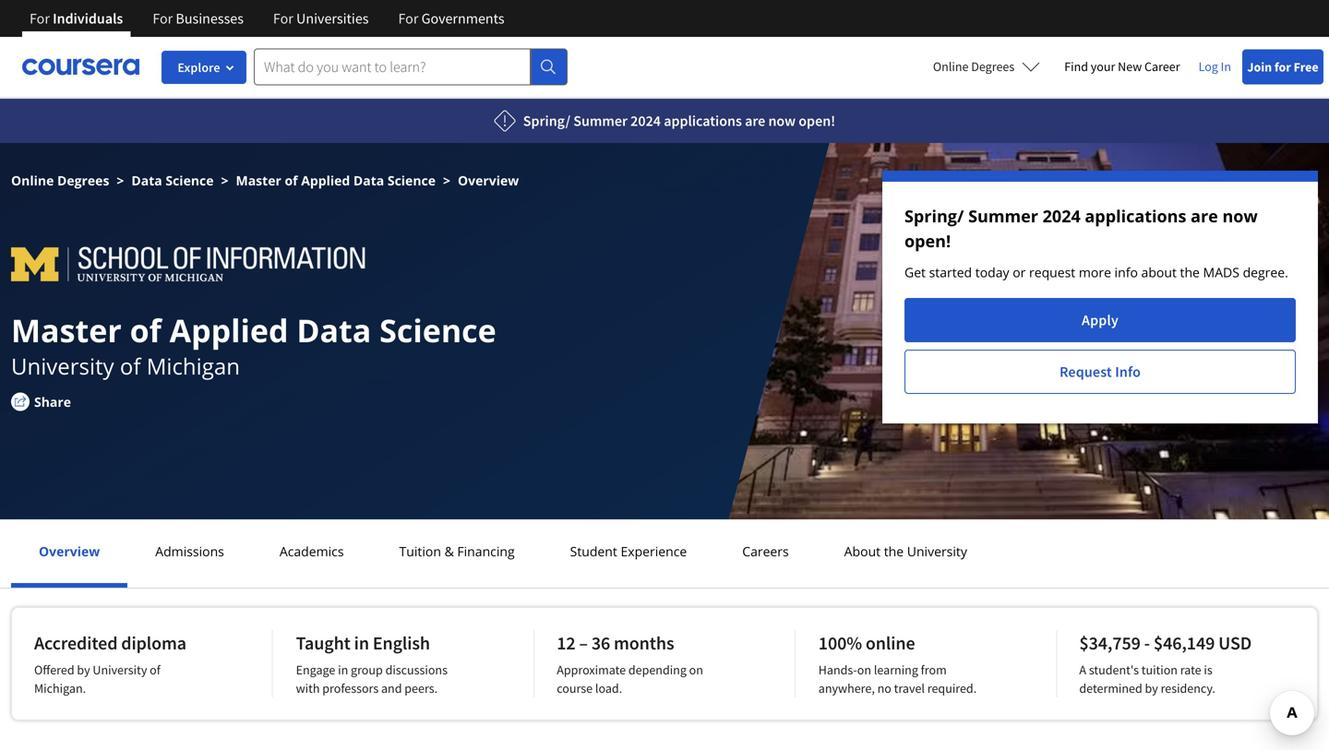 Task type: vqa. For each thing, say whether or not it's contained in the screenshot.
Tuition & Financing link at bottom left
yes



Task type: locate. For each thing, give the bounding box(es) containing it.
applied
[[301, 172, 350, 189], [170, 309, 288, 352]]

1 horizontal spatial online
[[933, 58, 969, 75]]

degrees for online degrees > data science > master of applied data science > overview
[[57, 172, 109, 189]]

1 horizontal spatial degrees
[[971, 58, 1015, 75]]

0 vertical spatial master
[[236, 172, 281, 189]]

now
[[768, 112, 796, 130], [1223, 205, 1258, 228]]

online degrees
[[933, 58, 1015, 75]]

accredited diploma offered by university of michigan.
[[34, 632, 186, 697]]

career
[[1145, 58, 1180, 75]]

master up share "button"
[[11, 309, 122, 352]]

0 horizontal spatial master
[[11, 309, 122, 352]]

0 vertical spatial are
[[745, 112, 766, 130]]

$34,759 - $46,149 usd a student's tuition rate is determined by residency.
[[1079, 632, 1252, 697]]

1 vertical spatial now
[[1223, 205, 1258, 228]]

0 horizontal spatial applied
[[170, 309, 288, 352]]

michigan
[[147, 351, 240, 381]]

university right about on the bottom
[[907, 543, 967, 560]]

about the university
[[844, 543, 967, 560]]

0 horizontal spatial online
[[11, 172, 54, 189]]

join for free
[[1247, 59, 1319, 75]]

degree.
[[1243, 264, 1289, 281]]

12
[[557, 632, 576, 655]]

the
[[1180, 264, 1200, 281], [884, 543, 904, 560]]

on right depending
[[689, 662, 703, 678]]

0 horizontal spatial >
[[117, 172, 124, 189]]

2 on from the left
[[857, 662, 871, 678]]

master right data science link
[[236, 172, 281, 189]]

academics link
[[274, 543, 349, 560]]

1 vertical spatial spring/
[[905, 205, 964, 228]]

1 for from the left
[[30, 9, 50, 28]]

0 horizontal spatial spring/ summer 2024 applications are now open!
[[523, 112, 836, 130]]

applications
[[664, 112, 742, 130], [1085, 205, 1187, 228]]

find your new career
[[1065, 58, 1180, 75]]

1 vertical spatial 2024
[[1043, 205, 1081, 228]]

by down accredited
[[77, 662, 90, 678]]

experience
[[621, 543, 687, 560]]

the right "about"
[[1180, 264, 1200, 281]]

request
[[1060, 363, 1112, 381]]

0 vertical spatial by
[[77, 662, 90, 678]]

0 vertical spatial applications
[[664, 112, 742, 130]]

1 vertical spatial spring/ summer 2024 applications are now open!
[[905, 205, 1258, 252]]

university
[[11, 351, 114, 381], [907, 543, 967, 560], [93, 662, 147, 678]]

today
[[976, 264, 1010, 281]]

online inside popup button
[[933, 58, 969, 75]]

>
[[117, 172, 124, 189], [221, 172, 228, 189], [443, 172, 450, 189]]

spring/
[[523, 112, 571, 130], [905, 205, 964, 228]]

online for online degrees > data science > master of applied data science > overview
[[11, 172, 54, 189]]

summer
[[574, 112, 628, 130], [968, 205, 1038, 228]]

What do you want to learn? text field
[[254, 48, 531, 85]]

0 horizontal spatial by
[[77, 662, 90, 678]]

in up professors
[[338, 662, 348, 678]]

info
[[1115, 264, 1138, 281]]

careers link
[[737, 543, 795, 560]]

1 horizontal spatial 2024
[[1043, 205, 1081, 228]]

summer inside spring/ summer 2024 applications are now open!
[[968, 205, 1038, 228]]

0 vertical spatial online
[[933, 58, 969, 75]]

0 vertical spatial summer
[[574, 112, 628, 130]]

admissions link
[[150, 543, 230, 560]]

1 horizontal spatial on
[[857, 662, 871, 678]]

2 horizontal spatial >
[[443, 172, 450, 189]]

0 vertical spatial now
[[768, 112, 796, 130]]

1 vertical spatial online
[[11, 172, 54, 189]]

0 horizontal spatial applications
[[664, 112, 742, 130]]

by inside 'accredited diploma offered by university of michigan.'
[[77, 662, 90, 678]]

science for applied
[[380, 309, 496, 352]]

explore
[[178, 59, 220, 76]]

online
[[866, 632, 915, 655]]

student
[[570, 543, 617, 560]]

tuition & financing
[[399, 543, 515, 560]]

1 vertical spatial summer
[[968, 205, 1038, 228]]

discussions
[[385, 662, 448, 678]]

1 horizontal spatial in
[[354, 632, 369, 655]]

2024
[[631, 112, 661, 130], [1043, 205, 1081, 228]]

student's
[[1089, 662, 1139, 678]]

are inside spring/ summer 2024 applications are now open!
[[1191, 205, 1218, 228]]

offered
[[34, 662, 74, 678]]

log in link
[[1190, 55, 1241, 78]]

data for applied
[[297, 309, 371, 352]]

for governments
[[398, 9, 505, 28]]

None search field
[[254, 48, 568, 85]]

1 vertical spatial master
[[11, 309, 122, 352]]

0 vertical spatial university
[[11, 351, 114, 381]]

0 vertical spatial spring/ summer 2024 applications are now open!
[[523, 112, 836, 130]]

for for universities
[[273, 9, 293, 28]]

1 vertical spatial by
[[1145, 680, 1158, 697]]

1 vertical spatial open!
[[905, 230, 951, 252]]

university up share "button"
[[11, 351, 114, 381]]

1 horizontal spatial summer
[[968, 205, 1038, 228]]

1 horizontal spatial applications
[[1085, 205, 1187, 228]]

3 > from the left
[[443, 172, 450, 189]]

university down diploma
[[93, 662, 147, 678]]

1 horizontal spatial applied
[[301, 172, 350, 189]]

2 > from the left
[[221, 172, 228, 189]]

started
[[929, 264, 972, 281]]

months
[[614, 632, 674, 655]]

tuition & financing link
[[394, 543, 520, 560]]

tuition
[[1142, 662, 1178, 678]]

by
[[77, 662, 90, 678], [1145, 680, 1158, 697]]

in
[[354, 632, 369, 655], [338, 662, 348, 678]]

0 vertical spatial 2024
[[631, 112, 661, 130]]

the right about on the bottom
[[884, 543, 904, 560]]

degrees inside popup button
[[971, 58, 1015, 75]]

for left individuals
[[30, 9, 50, 28]]

by down 'tuition'
[[1145, 680, 1158, 697]]

get
[[905, 264, 926, 281]]

rate
[[1180, 662, 1202, 678]]

1 horizontal spatial are
[[1191, 205, 1218, 228]]

1 vertical spatial applied
[[170, 309, 288, 352]]

1 vertical spatial overview
[[39, 543, 100, 560]]

0 horizontal spatial now
[[768, 112, 796, 130]]

1 vertical spatial are
[[1191, 205, 1218, 228]]

0 horizontal spatial on
[[689, 662, 703, 678]]

of
[[285, 172, 298, 189], [130, 309, 161, 352], [120, 351, 141, 381], [150, 662, 160, 678]]

data for >
[[131, 172, 162, 189]]

degrees left find on the top of the page
[[971, 58, 1015, 75]]

0 horizontal spatial in
[[338, 662, 348, 678]]

degrees left data science link
[[57, 172, 109, 189]]

data inside master of applied data science university of michigan
[[297, 309, 371, 352]]

for up what do you want to learn? text field
[[398, 9, 419, 28]]

degrees
[[971, 58, 1015, 75], [57, 172, 109, 189]]

from
[[921, 662, 947, 678]]

or
[[1013, 264, 1026, 281]]

log in
[[1199, 58, 1231, 75]]

spring/ summer 2024 applications are now open!
[[523, 112, 836, 130], [905, 205, 1258, 252]]

0 horizontal spatial degrees
[[57, 172, 109, 189]]

for universities
[[273, 9, 369, 28]]

2 vertical spatial university
[[93, 662, 147, 678]]

science inside master of applied data science university of michigan
[[380, 309, 496, 352]]

1 vertical spatial degrees
[[57, 172, 109, 189]]

1 horizontal spatial overview
[[458, 172, 519, 189]]

$34,759
[[1079, 632, 1141, 655]]

in up the group
[[354, 632, 369, 655]]

banner navigation
[[15, 0, 519, 37]]

1 horizontal spatial the
[[1180, 264, 1200, 281]]

for left universities at the top left of the page
[[273, 9, 293, 28]]

accredited
[[34, 632, 118, 655]]

1 horizontal spatial by
[[1145, 680, 1158, 697]]

on inside 100% online hands-on learning from anywhere, no travel required.
[[857, 662, 871, 678]]

online degrees link
[[11, 172, 109, 189]]

find
[[1065, 58, 1088, 75]]

2 for from the left
[[153, 9, 173, 28]]

degrees for online degrees
[[971, 58, 1015, 75]]

0 horizontal spatial summer
[[574, 112, 628, 130]]

overview
[[458, 172, 519, 189], [39, 543, 100, 560]]

on up anywhere,
[[857, 662, 871, 678]]

1 vertical spatial the
[[884, 543, 904, 560]]

for
[[30, 9, 50, 28], [153, 9, 173, 28], [273, 9, 293, 28], [398, 9, 419, 28]]

1 vertical spatial in
[[338, 662, 348, 678]]

0 vertical spatial degrees
[[971, 58, 1015, 75]]

anywhere,
[[819, 680, 875, 697]]

1 horizontal spatial >
[[221, 172, 228, 189]]

1 vertical spatial university
[[907, 543, 967, 560]]

0 vertical spatial open!
[[799, 112, 836, 130]]

0 horizontal spatial open!
[[799, 112, 836, 130]]

4 for from the left
[[398, 9, 419, 28]]

taught
[[296, 632, 351, 655]]

hands-
[[819, 662, 857, 678]]

for left businesses
[[153, 9, 173, 28]]

1 horizontal spatial open!
[[905, 230, 951, 252]]

0 horizontal spatial overview
[[39, 543, 100, 560]]

open! inside spring/ summer 2024 applications are now open!
[[905, 230, 951, 252]]

online degrees button
[[918, 46, 1055, 87]]

1 > from the left
[[117, 172, 124, 189]]

are
[[745, 112, 766, 130], [1191, 205, 1218, 228]]

more
[[1079, 264, 1111, 281]]

on
[[689, 662, 703, 678], [857, 662, 871, 678]]

&
[[445, 543, 454, 560]]

0 horizontal spatial are
[[745, 112, 766, 130]]

3 for from the left
[[273, 9, 293, 28]]

1 on from the left
[[689, 662, 703, 678]]

0 horizontal spatial spring/
[[523, 112, 571, 130]]



Task type: describe. For each thing, give the bounding box(es) containing it.
free
[[1294, 59, 1319, 75]]

english
[[373, 632, 430, 655]]

about
[[844, 543, 881, 560]]

join
[[1247, 59, 1272, 75]]

find your new career link
[[1055, 55, 1190, 78]]

engage
[[296, 662, 335, 678]]

professors
[[322, 680, 379, 697]]

for businesses
[[153, 9, 244, 28]]

is
[[1204, 662, 1213, 678]]

share
[[34, 393, 71, 411]]

depending
[[629, 662, 687, 678]]

on inside 12 – 36 months approximate depending on course load.
[[689, 662, 703, 678]]

100% online hands-on learning from anywhere, no travel required.
[[819, 632, 977, 697]]

science for >
[[166, 172, 214, 189]]

for
[[1275, 59, 1291, 75]]

learning
[[874, 662, 918, 678]]

get started today or request more info about the mads degree.
[[905, 264, 1289, 281]]

apply
[[1082, 311, 1119, 330]]

coursera image
[[22, 52, 139, 81]]

load.
[[595, 680, 622, 697]]

0 horizontal spatial 2024
[[631, 112, 661, 130]]

for for businesses
[[153, 9, 173, 28]]

university of michigan image
[[11, 237, 377, 282]]

100%
[[819, 632, 862, 655]]

for for governments
[[398, 9, 419, 28]]

diploma
[[121, 632, 186, 655]]

request info button
[[905, 350, 1296, 394]]

michigan.
[[34, 680, 86, 697]]

master of applied data science university of michigan
[[11, 309, 496, 381]]

–
[[579, 632, 588, 655]]

no
[[878, 680, 892, 697]]

0 vertical spatial overview
[[458, 172, 519, 189]]

applied inside master of applied data science university of michigan
[[170, 309, 288, 352]]

your
[[1091, 58, 1115, 75]]

log
[[1199, 58, 1218, 75]]

apply button
[[905, 298, 1296, 342]]

universities
[[296, 9, 369, 28]]

12 – 36 months approximate depending on course load.
[[557, 632, 703, 697]]

request
[[1029, 264, 1076, 281]]

0 vertical spatial applied
[[301, 172, 350, 189]]

1 horizontal spatial master
[[236, 172, 281, 189]]

determined
[[1079, 680, 1143, 697]]

master inside master of applied data science university of michigan
[[11, 309, 122, 352]]

0 vertical spatial in
[[354, 632, 369, 655]]

student experience
[[570, 543, 687, 560]]

university inside master of applied data science university of michigan
[[11, 351, 114, 381]]

taught in english engage in group discussions with professors and peers.
[[296, 632, 448, 697]]

academics
[[280, 543, 344, 560]]

peers.
[[405, 680, 438, 697]]

for individuals
[[30, 9, 123, 28]]

0 horizontal spatial the
[[884, 543, 904, 560]]

1 horizontal spatial now
[[1223, 205, 1258, 228]]

admissions
[[155, 543, 224, 560]]

a
[[1079, 662, 1087, 678]]

group
[[351, 662, 383, 678]]

join for free link
[[1243, 49, 1324, 84]]

student experience link
[[565, 543, 693, 560]]

tuition
[[399, 543, 441, 560]]

1 horizontal spatial spring/
[[905, 205, 964, 228]]

university inside 'accredited diploma offered by university of michigan.'
[[93, 662, 147, 678]]

$46,149
[[1154, 632, 1215, 655]]

careers
[[742, 543, 789, 560]]

online degrees > data science > master of applied data science > overview
[[11, 172, 519, 189]]

0 vertical spatial the
[[1180, 264, 1200, 281]]

and
[[381, 680, 402, 697]]

0 vertical spatial spring/
[[523, 112, 571, 130]]

in
[[1221, 58, 1231, 75]]

governments
[[421, 9, 505, 28]]

approximate
[[557, 662, 626, 678]]

for for individuals
[[30, 9, 50, 28]]

by inside '$34,759 - $46,149 usd a student's tuition rate is determined by residency.'
[[1145, 680, 1158, 697]]

1 horizontal spatial spring/ summer 2024 applications are now open!
[[905, 205, 1258, 252]]

request info
[[1060, 363, 1141, 381]]

explore button
[[162, 51, 246, 84]]

1 vertical spatial applications
[[1085, 205, 1187, 228]]

financing
[[457, 543, 515, 560]]

info
[[1115, 363, 1141, 381]]

of inside 'accredited diploma offered by university of michigan.'
[[150, 662, 160, 678]]

master of applied data science link
[[236, 172, 436, 189]]

36
[[592, 632, 610, 655]]

about
[[1141, 264, 1177, 281]]

mads
[[1203, 264, 1240, 281]]

overview link
[[33, 543, 105, 560]]

online for online degrees
[[933, 58, 969, 75]]

new
[[1118, 58, 1142, 75]]

-
[[1144, 632, 1150, 655]]

about the university link
[[839, 543, 973, 560]]

required.
[[928, 680, 977, 697]]

course
[[557, 680, 593, 697]]

travel
[[894, 680, 925, 697]]

usd
[[1219, 632, 1252, 655]]

businesses
[[176, 9, 244, 28]]

with
[[296, 680, 320, 697]]



